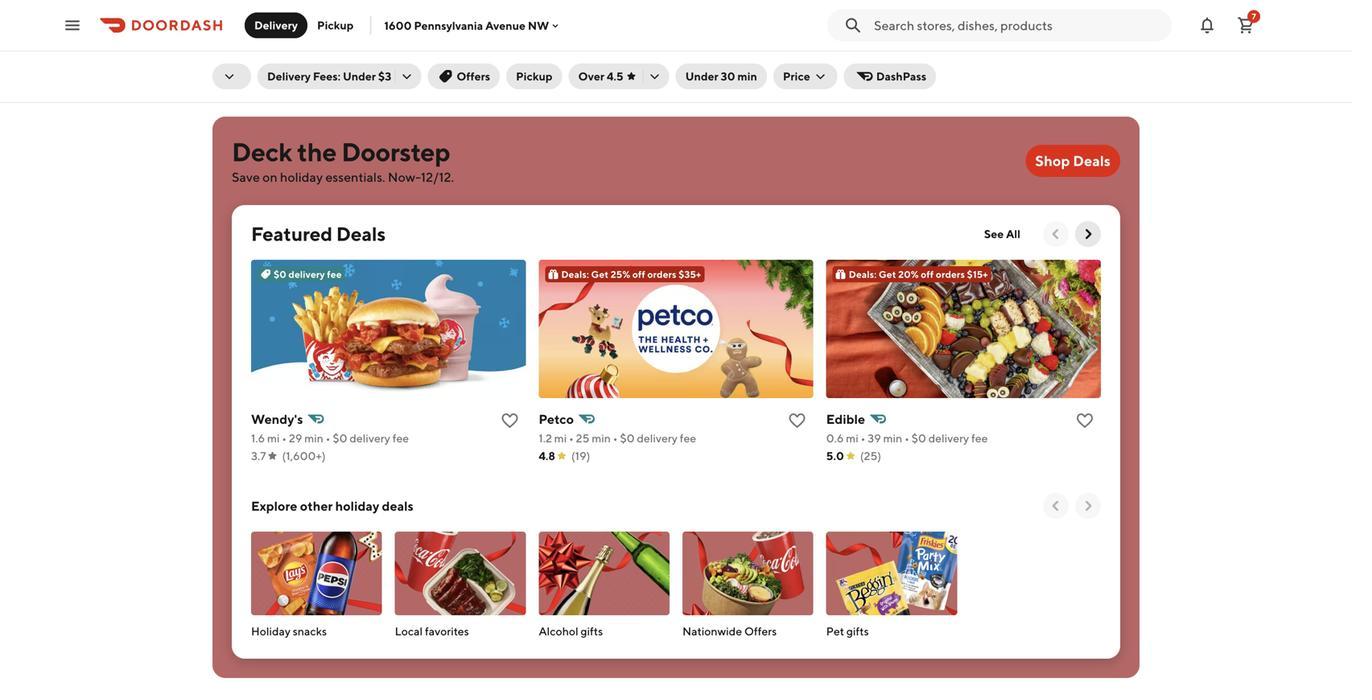 Task type: vqa. For each thing, say whether or not it's contained in the screenshot.
the bottommost the 45
no



Task type: locate. For each thing, give the bounding box(es) containing it.
2 get from the left
[[879, 269, 897, 280]]

off for petco
[[633, 269, 646, 280]]

pickup
[[317, 19, 354, 32], [516, 70, 553, 83]]

2 deals: from the left
[[849, 269, 877, 280]]

essentials.
[[326, 169, 385, 185]]

$​0 right 29
[[333, 432, 347, 445]]

1 orders from the left
[[648, 269, 677, 280]]

$​0 right 25 at the bottom left
[[620, 432, 635, 445]]

0 vertical spatial offers
[[457, 70, 490, 83]]

$​0 down bee on the left of the page
[[295, 54, 309, 67]]

1 horizontal spatial orders
[[936, 269, 965, 280]]

1 horizontal spatial gifts
[[847, 625, 869, 639]]

get for edible
[[879, 269, 897, 280]]

delivery up bee on the left of the page
[[254, 19, 298, 32]]

holiday
[[280, 169, 323, 185], [335, 499, 379, 514]]

min right '30'
[[738, 70, 758, 83]]

deck
[[232, 137, 292, 167]]

4.9 down 0.7
[[213, 71, 229, 85]]

0 vertical spatial deals
[[1074, 152, 1111, 169]]

under left '$3'
[[343, 70, 376, 83]]

offers
[[457, 70, 490, 83], [745, 625, 777, 639]]

1 deals: from the left
[[561, 269, 589, 280]]

0 horizontal spatial 4.9
[[213, 71, 229, 85]]

under
[[343, 70, 376, 83], [686, 70, 719, 83]]

fee inside teaism lafayette park 0.2 mi • 17 min • $​0 delivery fee
[[981, 54, 998, 67]]

0 vertical spatial pickup
[[317, 19, 354, 32]]

0 vertical spatial holiday
[[280, 169, 323, 185]]

under left '30'
[[686, 70, 719, 83]]

(193)
[[245, 71, 270, 85]]

off for edible
[[921, 269, 934, 280]]

4.8
[[539, 450, 556, 463]]

favorites
[[425, 625, 469, 639]]

save
[[232, 169, 260, 185]]

click to add this store to your saved list image for petco
[[500, 411, 520, 431]]

edible
[[827, 412, 866, 427]]

1 vertical spatial holiday
[[335, 499, 379, 514]]

• left 39 at the right bottom
[[861, 432, 866, 445]]

pickup button down bozzelli's
[[507, 64, 562, 89]]

click to add this store to your saved list image
[[487, 35, 507, 54], [500, 411, 520, 431], [788, 411, 807, 431]]

bee
[[278, 34, 302, 50]]

$​0 for wendy's
[[333, 432, 347, 445]]

1600 pennsylvania avenue nw button
[[384, 19, 562, 32]]

0 horizontal spatial deals
[[336, 223, 386, 246]]

0 horizontal spatial pickup
[[317, 19, 354, 32]]

orders
[[648, 269, 677, 280], [936, 269, 965, 280]]

4.9 for teaism
[[840, 71, 856, 85]]

•
[[246, 54, 251, 67], [288, 54, 293, 67], [874, 54, 878, 67], [914, 54, 919, 67], [561, 55, 565, 68], [602, 55, 607, 68], [282, 432, 287, 445], [326, 432, 331, 445], [569, 432, 574, 445], [613, 432, 618, 445], [861, 432, 866, 445], [905, 432, 910, 445]]

(100)
[[872, 71, 900, 85]]

• left 25 at the bottom left
[[569, 432, 574, 445]]

lafayette
[[884, 34, 942, 50]]

min up over
[[581, 55, 600, 68]]

mi right 0.4
[[546, 55, 558, 68]]

click to add this store to your saved list image left petco
[[500, 411, 520, 431]]

0 horizontal spatial off
[[633, 269, 646, 280]]

min inside teaism lafayette park 0.2 mi • 17 min • $​0 delivery fee
[[893, 54, 912, 67]]

1 horizontal spatial deals:
[[849, 269, 877, 280]]

• right 29
[[326, 432, 331, 445]]

0 horizontal spatial deals:
[[561, 269, 589, 280]]

1 horizontal spatial deals
[[1074, 152, 1111, 169]]

5.0
[[827, 450, 844, 463]]

mi
[[231, 54, 244, 67], [859, 54, 871, 67], [546, 55, 558, 68], [267, 432, 280, 445], [554, 432, 567, 445], [846, 432, 859, 445]]

delivery down the green bee cafe 0.7 mi • 18 min • $​0 delivery fee
[[267, 70, 311, 83]]

fees:
[[313, 70, 341, 83]]

min up dashpass at right
[[893, 54, 912, 67]]

$​0 down lafayette
[[921, 54, 936, 67]]

min
[[266, 54, 286, 67], [893, 54, 912, 67], [581, 55, 600, 68], [738, 70, 758, 83], [305, 432, 324, 445], [592, 432, 611, 445], [884, 432, 903, 445]]

deals: get 20% off orders $15+
[[849, 269, 988, 280]]

$3
[[378, 70, 392, 83]]

17
[[881, 54, 891, 67]]

delivery fees: under $3
[[267, 70, 392, 83]]

0 horizontal spatial under
[[343, 70, 376, 83]]

1 get from the left
[[591, 269, 609, 280]]

1 gifts from the left
[[581, 625, 603, 639]]

featured
[[251, 223, 333, 246]]

0.6
[[827, 432, 844, 445]]

mi right 0.7
[[231, 54, 244, 67]]

2 orders from the left
[[936, 269, 965, 280]]

(2,100+)
[[559, 73, 602, 86]]

petco
[[539, 412, 574, 427]]

over
[[579, 70, 605, 83]]

delivery inside teaism lafayette park 0.2 mi • 17 min • $​0 delivery fee
[[938, 54, 979, 67]]

deals right the 'shop'
[[1074, 152, 1111, 169]]

offers down 1600 pennsylvania avenue nw popup button
[[457, 70, 490, 83]]

all
[[1007, 227, 1021, 241]]

local favorites link
[[395, 509, 526, 647]]

pickup down 0.4
[[516, 70, 553, 83]]

1 horizontal spatial pickup
[[516, 70, 553, 83]]

deals for featured deals
[[336, 223, 386, 246]]

off right '25%'
[[633, 269, 646, 280]]

dashpass
[[877, 70, 927, 83]]

$​0
[[295, 54, 309, 67], [921, 54, 936, 67], [609, 55, 623, 68], [333, 432, 347, 445], [620, 432, 635, 445], [912, 432, 927, 445]]

click to add this store to your saved list image for bozzelli's
[[801, 35, 820, 54]]

2 4.9 from the left
[[840, 71, 856, 85]]

min inside button
[[738, 70, 758, 83]]

25
[[576, 432, 590, 445]]

mi inside the green bee cafe 0.7 mi • 18 min • $​0 delivery fee
[[231, 54, 244, 67]]

nationwide
[[683, 625, 742, 639]]

1 horizontal spatial offers
[[745, 625, 777, 639]]

see all
[[985, 227, 1021, 241]]

1 vertical spatial offers
[[745, 625, 777, 639]]

$0
[[274, 269, 287, 280]]

gifts right alcohol
[[581, 625, 603, 639]]

shop deals
[[1036, 152, 1111, 169]]

featured deals
[[251, 223, 386, 246]]

the
[[213, 34, 235, 50]]

4.9 down 0.2
[[840, 71, 856, 85]]

1 horizontal spatial get
[[879, 269, 897, 280]]

deals: left '25%'
[[561, 269, 589, 280]]

0 horizontal spatial offers
[[457, 70, 490, 83]]

0 horizontal spatial orders
[[648, 269, 677, 280]]

1 4.9 from the left
[[213, 71, 229, 85]]

get
[[591, 269, 609, 280], [879, 269, 897, 280]]

21
[[568, 55, 578, 68]]

0 horizontal spatial click to add this store to your saved list image
[[801, 35, 820, 54]]

1 vertical spatial delivery
[[267, 70, 311, 83]]

mi for edible
[[846, 432, 859, 445]]

holiday left the deals
[[335, 499, 379, 514]]

0 horizontal spatial holiday
[[280, 169, 323, 185]]

orders for edible
[[936, 269, 965, 280]]

pet gifts link
[[827, 509, 958, 647]]

1 horizontal spatial click to add this store to your saved list image
[[1076, 411, 1095, 431]]

18
[[253, 54, 264, 67]]

mi for wendy's
[[267, 432, 280, 445]]

get for petco
[[591, 269, 609, 280]]

click to add this store to your saved list image left edible
[[788, 411, 807, 431]]

1 vertical spatial pickup button
[[507, 64, 562, 89]]

1 horizontal spatial holiday
[[335, 499, 379, 514]]

0 horizontal spatial get
[[591, 269, 609, 280]]

orders left $35+
[[648, 269, 677, 280]]

click to add this store to your saved list image
[[801, 35, 820, 54], [1114, 35, 1134, 54], [1076, 411, 1095, 431]]

get left 20%
[[879, 269, 897, 280]]

1.2 mi • 25 min • $​0 delivery fee
[[539, 432, 697, 445]]

delivery
[[312, 54, 352, 67], [938, 54, 979, 67], [626, 55, 666, 68], [289, 269, 325, 280], [350, 432, 390, 445], [637, 432, 678, 445], [929, 432, 970, 445]]

1 horizontal spatial off
[[921, 269, 934, 280]]

2 under from the left
[[686, 70, 719, 83]]

pickup up cafe
[[317, 19, 354, 32]]

$​0 up 4.5
[[609, 55, 623, 68]]

gifts inside pet gifts link
[[847, 625, 869, 639]]

$35+
[[679, 269, 702, 280]]

delivery inside the green bee cafe 0.7 mi • 18 min • $​0 delivery fee
[[312, 54, 352, 67]]

1 horizontal spatial under
[[686, 70, 719, 83]]

deals down essentials.
[[336, 223, 386, 246]]

off
[[633, 269, 646, 280], [921, 269, 934, 280]]

mi right 0.6 in the bottom of the page
[[846, 432, 859, 445]]

mi right 0.2
[[859, 54, 871, 67]]

mi right 1.2
[[554, 432, 567, 445]]

click to add this store to your saved list image down avenue
[[487, 35, 507, 54]]

1.2
[[539, 432, 552, 445]]

min right the 18
[[266, 54, 286, 67]]

$​0 right 39 at the right bottom
[[912, 432, 927, 445]]

gifts inside the alcohol gifts link
[[581, 625, 603, 639]]

holiday
[[251, 625, 291, 639]]

offers right nationwide
[[745, 625, 777, 639]]

30
[[721, 70, 736, 83]]

1 vertical spatial pickup
[[516, 70, 553, 83]]

cafe
[[304, 34, 333, 50]]

deals: left 20%
[[849, 269, 877, 280]]

1 horizontal spatial pickup button
[[507, 64, 562, 89]]

mi right 1.6
[[267, 432, 280, 445]]

the green bee cafe 0.7 mi • 18 min • $​0 delivery fee
[[213, 34, 371, 67]]

delivery inside button
[[254, 19, 298, 32]]

next button of carousel image
[[1081, 226, 1097, 242]]

off right 20%
[[921, 269, 934, 280]]

2 off from the left
[[921, 269, 934, 280]]

1 off from the left
[[633, 269, 646, 280]]

under inside 'under 30 min' button
[[686, 70, 719, 83]]

$​0 for petco
[[620, 432, 635, 445]]

$​0 for bozzelli's
[[609, 55, 623, 68]]

gifts right pet
[[847, 625, 869, 639]]

holiday down the
[[280, 169, 323, 185]]

0 horizontal spatial gifts
[[581, 625, 603, 639]]

teaism
[[840, 34, 881, 50]]

2 gifts from the left
[[847, 625, 869, 639]]

1 horizontal spatial 4.9
[[840, 71, 856, 85]]

1 vertical spatial deals
[[336, 223, 386, 246]]

0 vertical spatial delivery
[[254, 19, 298, 32]]

0 vertical spatial pickup button
[[308, 12, 363, 38]]

green
[[238, 34, 275, 50]]

orders left $15+
[[936, 269, 965, 280]]

get left '25%'
[[591, 269, 609, 280]]

pickup button right bee on the left of the page
[[308, 12, 363, 38]]

deals
[[1074, 152, 1111, 169], [336, 223, 386, 246]]

offers inside button
[[457, 70, 490, 83]]

pickup button
[[308, 12, 363, 38], [507, 64, 562, 89]]

fee inside the green bee cafe 0.7 mi • 18 min • $​0 delivery fee
[[355, 54, 371, 67]]

(19)
[[572, 450, 591, 463]]

avenue
[[486, 19, 526, 32]]

deals:
[[561, 269, 589, 280], [849, 269, 877, 280]]



Task type: describe. For each thing, give the bounding box(es) containing it.
(25)
[[861, 450, 882, 463]]

$​0 inside teaism lafayette park 0.2 mi • 17 min • $​0 delivery fee
[[921, 54, 936, 67]]

explore other holiday deals
[[251, 499, 414, 514]]

price button
[[774, 64, 838, 89]]

over 4.5
[[579, 70, 624, 83]]

local favorites
[[395, 625, 469, 639]]

(1,600+)
[[282, 450, 326, 463]]

the
[[297, 137, 337, 167]]

min right 39 at the right bottom
[[884, 432, 903, 445]]

25%
[[611, 269, 631, 280]]

pickup for the pickup button to the bottom
[[516, 70, 553, 83]]

$0 delivery fee
[[274, 269, 342, 280]]

click to add this store to your saved list image for bozzelli's
[[487, 35, 507, 54]]

holiday inside "deck the doorstep save on holiday essentials. now-12/12."
[[280, 169, 323, 185]]

nationwide offers link
[[683, 509, 814, 647]]

0.6 mi • 39 min • $​0 delivery fee
[[827, 432, 988, 445]]

0.4 mi • 21 min • $​0 delivery fee
[[526, 55, 685, 68]]

deals: for petco
[[561, 269, 589, 280]]

featured deals link
[[251, 221, 386, 247]]

over 4.5 button
[[569, 64, 670, 89]]

$​0 for edible
[[912, 432, 927, 445]]

7 button
[[1230, 9, 1263, 41]]

click to add this store to your saved list image for edible
[[1076, 411, 1095, 431]]

delivery for delivery fees: under $3
[[267, 70, 311, 83]]

delivery button
[[245, 12, 308, 38]]

4.9 for the
[[213, 71, 229, 85]]

0.2
[[840, 54, 857, 67]]

now-
[[388, 169, 421, 185]]

min right 25 at the bottom left
[[592, 432, 611, 445]]

orders for petco
[[648, 269, 677, 280]]

dashpass button
[[844, 64, 937, 89]]

previous button of carousel image
[[1048, 498, 1064, 515]]

other
[[300, 499, 333, 514]]

pet gifts
[[827, 625, 869, 639]]

39
[[868, 432, 881, 445]]

• left the 18
[[246, 54, 251, 67]]

1600
[[384, 19, 412, 32]]

on
[[263, 169, 278, 185]]

20%
[[899, 269, 919, 280]]

$​0 inside the green bee cafe 0.7 mi • 18 min • $​0 delivery fee
[[295, 54, 309, 67]]

gifts for alcohol gifts
[[581, 625, 603, 639]]

• left "17"
[[874, 54, 878, 67]]

teaism lafayette park 0.2 mi • 17 min • $​0 delivery fee
[[840, 34, 998, 67]]

3.7
[[251, 450, 266, 463]]

holiday snacks
[[251, 625, 327, 639]]

nationwide offers
[[683, 625, 777, 639]]

min right 29
[[305, 432, 324, 445]]

alcohol gifts link
[[539, 509, 670, 647]]

deals for shop deals
[[1074, 152, 1111, 169]]

1.6 mi • 29 min • $​0 delivery fee
[[251, 432, 409, 445]]

$15+
[[967, 269, 988, 280]]

pennsylvania
[[414, 19, 483, 32]]

0.7
[[213, 54, 229, 67]]

explore
[[251, 499, 298, 514]]

nw
[[528, 19, 549, 32]]

12/12.
[[421, 169, 454, 185]]

notification bell image
[[1198, 16, 1217, 35]]

7
[[1252, 12, 1257, 21]]

next button of carousel image
[[1081, 498, 1097, 515]]

1600 pennsylvania avenue nw
[[384, 19, 549, 32]]

1.6
[[251, 432, 265, 445]]

• down bee on the left of the page
[[288, 54, 293, 67]]

29
[[289, 432, 302, 445]]

doorstep
[[342, 137, 450, 167]]

shop
[[1036, 152, 1071, 169]]

under 30 min button
[[676, 64, 767, 89]]

1 under from the left
[[343, 70, 376, 83]]

4.5
[[607, 70, 624, 83]]

wendy's
[[251, 412, 303, 427]]

• left the 21
[[561, 55, 565, 68]]

mi for petco
[[554, 432, 567, 445]]

pet
[[827, 625, 845, 639]]

• right 25 at the bottom left
[[613, 432, 618, 445]]

open menu image
[[63, 16, 82, 35]]

deals: for edible
[[849, 269, 877, 280]]

min inside the green bee cafe 0.7 mi • 18 min • $​0 delivery fee
[[266, 54, 286, 67]]

• right 39 at the right bottom
[[905, 432, 910, 445]]

price
[[783, 70, 811, 83]]

alcohol
[[539, 625, 579, 639]]

0 horizontal spatial pickup button
[[308, 12, 363, 38]]

see all link
[[975, 221, 1031, 247]]

deck the doorstep save on holiday essentials. now-12/12.
[[232, 137, 454, 185]]

shop deals link
[[1026, 145, 1121, 177]]

4.6
[[526, 73, 542, 86]]

mi for bozzelli's
[[546, 55, 558, 68]]

2 items, open order cart image
[[1237, 16, 1256, 35]]

deals: get 25% off orders $35+
[[561, 269, 702, 280]]

under 30 min
[[686, 70, 758, 83]]

• left 29
[[282, 432, 287, 445]]

• down lafayette
[[914, 54, 919, 67]]

Store search: begin typing to search for stores available on DoorDash text field
[[874, 17, 1163, 34]]

2 horizontal spatial click to add this store to your saved list image
[[1114, 35, 1134, 54]]

alcohol gifts
[[539, 625, 603, 639]]

see
[[985, 227, 1004, 241]]

local
[[395, 625, 423, 639]]

bozzelli's
[[526, 35, 583, 50]]

previous button of carousel image
[[1048, 226, 1064, 242]]

snacks
[[293, 625, 327, 639]]

deals
[[382, 499, 414, 514]]

gifts for pet gifts
[[847, 625, 869, 639]]

holiday snacks link
[[251, 509, 382, 647]]

park
[[944, 34, 971, 50]]

delivery for delivery
[[254, 19, 298, 32]]

• up over 4.5
[[602, 55, 607, 68]]

mi inside teaism lafayette park 0.2 mi • 17 min • $​0 delivery fee
[[859, 54, 871, 67]]

pickup for the leftmost the pickup button
[[317, 19, 354, 32]]



